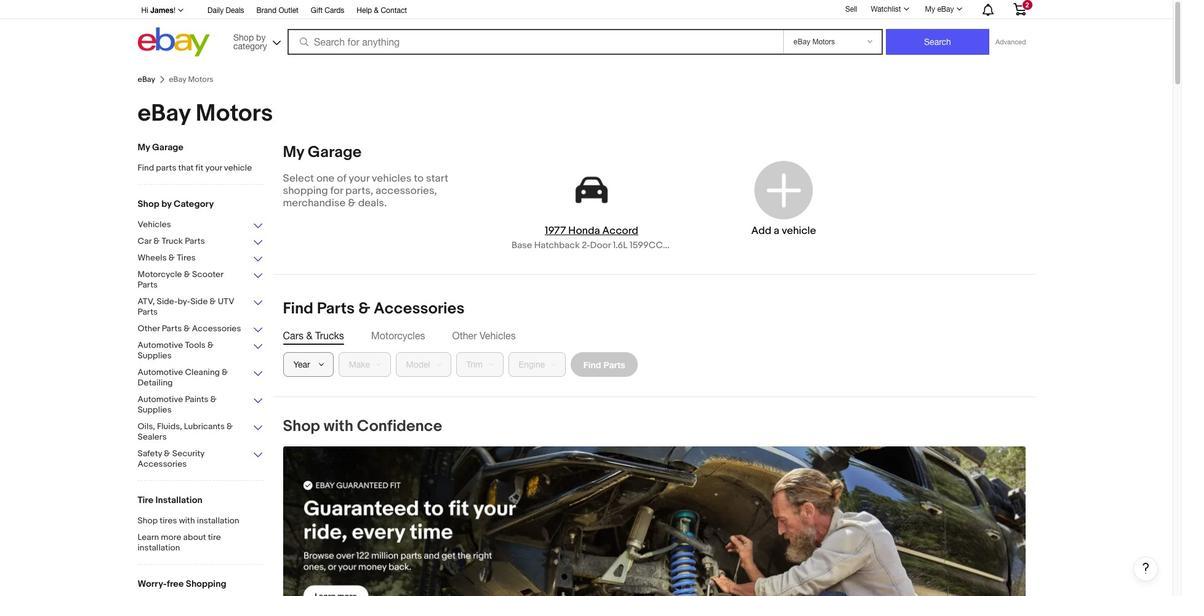 Task type: locate. For each thing, give the bounding box(es) containing it.
1 vertical spatial with
[[179, 515, 195, 526]]

more
[[161, 532, 181, 543]]

1 horizontal spatial other
[[452, 330, 477, 341]]

confidence
[[357, 417, 442, 436]]

shop with confidence
[[283, 417, 442, 436]]

2 vertical spatial find
[[583, 359, 601, 370]]

my
[[925, 5, 935, 14], [138, 142, 150, 153], [283, 143, 304, 162]]

shop inside shop by category
[[233, 32, 254, 42]]

aspirated
[[764, 240, 805, 251]]

your right fit
[[205, 163, 222, 173]]

add a vehicle image
[[752, 158, 816, 222]]

1977 honda accord base hatchback 2-door 1.6l 1599cc l4 gas sohc naturally aspirated
[[512, 225, 805, 251]]

sell
[[845, 5, 857, 13]]

2 link
[[1006, 0, 1034, 18]]

2 supplies from the top
[[138, 405, 172, 415]]

my garage up parts
[[138, 142, 184, 153]]

1 horizontal spatial with
[[324, 417, 354, 436]]

my garage up the one
[[283, 143, 362, 162]]

shop
[[233, 32, 254, 42], [138, 198, 159, 210], [283, 417, 320, 436], [138, 515, 158, 526]]

by for category
[[161, 198, 172, 210]]

1 vertical spatial vehicles
[[480, 330, 516, 341]]

hi james !
[[141, 6, 176, 15]]

1 vertical spatial supplies
[[138, 405, 172, 415]]

parts,
[[346, 185, 373, 197]]

cards
[[325, 6, 344, 15]]

car
[[138, 236, 152, 246]]

installation down tires
[[138, 543, 180, 553]]

by down the brand
[[256, 32, 266, 42]]

by for category
[[256, 32, 266, 42]]

automotive left cleaning
[[138, 367, 183, 377]]

3 automotive from the top
[[138, 394, 183, 405]]

lubricants
[[184, 421, 225, 432]]

by inside ebay motors main content
[[161, 198, 172, 210]]

2-
[[582, 240, 590, 251]]

automotive cleaning & detailing button
[[138, 367, 264, 389]]

my garage
[[138, 142, 184, 153], [283, 143, 362, 162]]

supplies up "detailing"
[[138, 350, 172, 361]]

my up select
[[283, 143, 304, 162]]

your
[[205, 163, 222, 173], [349, 172, 369, 185]]

0 vertical spatial accessories
[[374, 299, 465, 318]]

shopping
[[283, 185, 328, 197]]

2 vertical spatial automotive
[[138, 394, 183, 405]]

with
[[324, 417, 354, 436], [179, 515, 195, 526]]

0 vertical spatial by
[[256, 32, 266, 42]]

tab list
[[283, 329, 1026, 342]]

my ebay link
[[919, 2, 968, 17]]

category
[[233, 41, 267, 51]]

accessories down atv, side-by-side & utv parts dropdown button
[[192, 323, 241, 334]]

garage
[[152, 142, 184, 153], [308, 143, 362, 162]]

2 horizontal spatial my
[[925, 5, 935, 14]]

1 horizontal spatial garage
[[308, 143, 362, 162]]

automotive down "detailing"
[[138, 394, 183, 405]]

1 horizontal spatial find
[[283, 299, 313, 318]]

paints
[[185, 394, 209, 405]]

1 horizontal spatial by
[[256, 32, 266, 42]]

shopping
[[186, 578, 226, 590]]

help, opens dialogs image
[[1140, 562, 1152, 575]]

l4
[[665, 240, 673, 251]]

0 horizontal spatial my garage
[[138, 142, 184, 153]]

0 horizontal spatial vehicle
[[224, 163, 252, 173]]

supplies up oils,
[[138, 405, 172, 415]]

brand
[[257, 6, 277, 15]]

0 horizontal spatial other
[[138, 323, 160, 334]]

0 vertical spatial with
[[324, 417, 354, 436]]

2
[[1026, 1, 1029, 9]]

none text field inside ebay motors main content
[[283, 446, 1026, 596]]

1599cc
[[630, 240, 663, 251]]

oils, fluids, lubricants & sealers button
[[138, 421, 264, 443]]

worry-
[[138, 578, 167, 590]]

0 vertical spatial ebay
[[937, 5, 954, 14]]

my right watchlist link
[[925, 5, 935, 14]]

base
[[512, 240, 532, 251]]

vehicle up the aspirated
[[782, 225, 816, 237]]

ebay
[[937, 5, 954, 14], [138, 75, 155, 84], [138, 99, 190, 128]]

account navigation
[[135, 0, 1035, 19]]

1 horizontal spatial accessories
[[192, 323, 241, 334]]

1 horizontal spatial your
[[349, 172, 369, 185]]

deals
[[226, 6, 244, 15]]

that
[[178, 163, 194, 173]]

vehicle inside 'find parts that fit your vehicle' link
[[224, 163, 252, 173]]

1 vertical spatial ebay
[[138, 75, 155, 84]]

1 vertical spatial by
[[161, 198, 172, 210]]

worry-free shopping
[[138, 578, 226, 590]]

0 horizontal spatial vehicles
[[138, 219, 171, 230]]

ebay motors main content
[[128, 70, 1158, 596]]

find parts that fit your vehicle
[[138, 163, 252, 173]]

2 vertical spatial ebay
[[138, 99, 190, 128]]

installation up the 'tire'
[[197, 515, 239, 526]]

1 horizontal spatial vehicles
[[480, 330, 516, 341]]

shop for shop by category
[[233, 32, 254, 42]]

with left the confidence
[[324, 417, 354, 436]]

1 vertical spatial automotive
[[138, 367, 183, 377]]

0 horizontal spatial find
[[138, 163, 154, 173]]

0 horizontal spatial by
[[161, 198, 172, 210]]

vehicles
[[138, 219, 171, 230], [480, 330, 516, 341]]

0 horizontal spatial my
[[138, 142, 150, 153]]

advanced
[[996, 38, 1026, 46]]

1 vertical spatial accessories
[[192, 323, 241, 334]]

automotive left 'tools'
[[138, 340, 183, 350]]

by left category
[[161, 198, 172, 210]]

by-
[[178, 296, 190, 307]]

0 horizontal spatial garage
[[152, 142, 184, 153]]

gift
[[311, 6, 323, 15]]

shop by category
[[233, 32, 267, 51]]

0 vertical spatial vehicle
[[224, 163, 252, 173]]

automotive
[[138, 340, 183, 350], [138, 367, 183, 377], [138, 394, 183, 405]]

my up find parts that fit your vehicle
[[138, 142, 150, 153]]

tires
[[177, 252, 196, 263]]

find inside button
[[583, 359, 601, 370]]

tire installation
[[138, 494, 202, 506]]

0 vertical spatial supplies
[[138, 350, 172, 361]]

cars
[[283, 330, 304, 341]]

& inside help & contact link
[[374, 6, 379, 15]]

start
[[426, 172, 448, 185]]

0 horizontal spatial accessories
[[138, 459, 187, 469]]

your right of
[[349, 172, 369, 185]]

0 vertical spatial installation
[[197, 515, 239, 526]]

with up about
[[179, 515, 195, 526]]

parts inside button
[[604, 359, 625, 370]]

other
[[138, 323, 160, 334], [452, 330, 477, 341]]

shop inside shop tires with installation learn more about tire installation
[[138, 515, 158, 526]]

garage up parts
[[152, 142, 184, 153]]

utv
[[218, 296, 234, 307]]

1 horizontal spatial my garage
[[283, 143, 362, 162]]

gift cards
[[311, 6, 344, 15]]

garage up of
[[308, 143, 362, 162]]

my ebay
[[925, 5, 954, 14]]

by inside shop by category
[[256, 32, 266, 42]]

1 supplies from the top
[[138, 350, 172, 361]]

help & contact link
[[357, 4, 407, 18]]

accessories,
[[376, 185, 437, 197]]

None submit
[[886, 29, 990, 55]]

honda
[[568, 225, 600, 237]]

0 horizontal spatial your
[[205, 163, 222, 173]]

0 vertical spatial find
[[138, 163, 154, 173]]

shop for shop by category
[[138, 198, 159, 210]]

& inside select one of your vehicles to start shopping for parts, accessories, merchandise & deals.
[[348, 197, 356, 209]]

other parts & accessories button
[[138, 323, 264, 335]]

1 vertical spatial vehicle
[[782, 225, 816, 237]]

0 horizontal spatial with
[[179, 515, 195, 526]]

motorcycle
[[138, 269, 182, 280]]

vehicle right fit
[[224, 163, 252, 173]]

my inside account navigation
[[925, 5, 935, 14]]

accessories up the motorcycles
[[374, 299, 465, 318]]

tab list containing cars & trucks
[[283, 329, 1026, 342]]

1 horizontal spatial my
[[283, 143, 304, 162]]

&
[[374, 6, 379, 15], [348, 197, 356, 209], [153, 236, 160, 246], [169, 252, 175, 263], [184, 269, 190, 280], [210, 296, 216, 307], [358, 299, 370, 318], [184, 323, 190, 334], [306, 330, 313, 341], [208, 340, 214, 350], [222, 367, 228, 377], [210, 394, 217, 405], [227, 421, 233, 432], [164, 448, 170, 459]]

1 horizontal spatial vehicle
[[782, 225, 816, 237]]

shop by category banner
[[135, 0, 1035, 60]]

1 vertical spatial find
[[283, 299, 313, 318]]

0 vertical spatial automotive
[[138, 340, 183, 350]]

None text field
[[283, 446, 1026, 596]]

shop tires with installation learn more about tire installation
[[138, 515, 239, 553]]

0 vertical spatial vehicles
[[138, 219, 171, 230]]

cars & trucks
[[283, 330, 344, 341]]

trucks
[[315, 330, 344, 341]]

1977 honda accord image
[[549, 158, 635, 222]]

1 vertical spatial installation
[[138, 543, 180, 553]]

2 horizontal spatial find
[[583, 359, 601, 370]]

accessories down the sealers
[[138, 459, 187, 469]]

category
[[174, 198, 214, 210]]



Task type: vqa. For each thing, say whether or not it's contained in the screenshot.
1st Offer from the top
no



Task type: describe. For each thing, give the bounding box(es) containing it.
atv,
[[138, 296, 155, 307]]

find for find parts that fit your vehicle
[[138, 163, 154, 173]]

tire
[[208, 532, 221, 543]]

find parts
[[583, 359, 625, 370]]

ebay link
[[138, 75, 155, 84]]

cleaning
[[185, 367, 220, 377]]

find parts & accessories
[[283, 299, 465, 318]]

learn
[[138, 532, 159, 543]]

select
[[283, 172, 314, 185]]

fluids,
[[157, 421, 182, 432]]

shop for shop with confidence
[[283, 417, 320, 436]]

naturally
[[725, 240, 762, 251]]

accord
[[602, 225, 638, 237]]

installation
[[156, 494, 202, 506]]

gift cards link
[[311, 4, 344, 18]]

one
[[316, 172, 335, 185]]

find for find parts & accessories
[[283, 299, 313, 318]]

wheels & tires button
[[138, 252, 264, 264]]

safety
[[138, 448, 162, 459]]

security
[[172, 448, 204, 459]]

help & contact
[[357, 6, 407, 15]]

ebay inside account navigation
[[937, 5, 954, 14]]

detailing
[[138, 377, 173, 388]]

1 horizontal spatial installation
[[197, 515, 239, 526]]

advanced link
[[990, 30, 1032, 54]]

find for find parts
[[583, 359, 601, 370]]

to
[[414, 172, 424, 185]]

gas
[[675, 240, 694, 251]]

add
[[751, 225, 772, 237]]

vehicle inside add a vehicle button
[[782, 225, 816, 237]]

side
[[190, 296, 208, 307]]

watchlist link
[[864, 2, 915, 17]]

outlet
[[279, 6, 299, 15]]

add a vehicle
[[751, 225, 816, 237]]

none submit inside shop by category banner
[[886, 29, 990, 55]]

side-
[[157, 296, 178, 307]]

ebay motors
[[138, 99, 273, 128]]

for
[[330, 185, 343, 197]]

scooter
[[192, 269, 223, 280]]

daily deals
[[208, 6, 244, 15]]

other inside vehicles car & truck parts wheels & tires motorcycle & scooter parts atv, side-by-side & utv parts other parts & accessories automotive tools & supplies automotive cleaning & detailing automotive paints & supplies oils, fluids, lubricants & sealers safety & security accessories
[[138, 323, 160, 334]]

tires
[[160, 515, 177, 526]]

daily deals link
[[208, 4, 244, 18]]

brand outlet
[[257, 6, 299, 15]]

tools
[[185, 340, 206, 350]]

oils,
[[138, 421, 155, 432]]

2 automotive from the top
[[138, 367, 183, 377]]

tab list inside ebay motors main content
[[283, 329, 1026, 342]]

daily
[[208, 6, 224, 15]]

a
[[774, 225, 780, 237]]

automotive tools & supplies button
[[138, 340, 264, 362]]

shop tires with installation link
[[138, 515, 264, 527]]

tire
[[138, 494, 153, 506]]

1 automotive from the top
[[138, 340, 183, 350]]

add a vehicle button
[[694, 143, 874, 274]]

2 horizontal spatial accessories
[[374, 299, 465, 318]]

select one of your vehicles to start shopping for parts, accessories, merchandise & deals.
[[283, 172, 448, 209]]

learn more about tire installation link
[[138, 532, 264, 554]]

motorcycles
[[371, 330, 425, 341]]

ebay for ebay motors
[[138, 99, 190, 128]]

fit
[[196, 163, 203, 173]]

deals.
[[358, 197, 387, 209]]

hatchback
[[534, 240, 580, 251]]

car & truck parts button
[[138, 236, 264, 248]]

merchandise
[[283, 197, 346, 209]]

2 vertical spatial accessories
[[138, 459, 187, 469]]

ebay for ebay
[[138, 75, 155, 84]]

your inside select one of your vehicles to start shopping for parts, accessories, merchandise & deals.
[[349, 172, 369, 185]]

find parts button
[[571, 352, 638, 377]]

of
[[337, 172, 346, 185]]

sealers
[[138, 432, 167, 442]]

guaranteed to fit your ride, every time image
[[283, 446, 1026, 596]]

Search for anything text field
[[289, 30, 781, 54]]

shop by category button
[[228, 27, 283, 54]]

safety & security accessories button
[[138, 448, 264, 470]]

vehicles inside vehicles car & truck parts wheels & tires motorcycle & scooter parts atv, side-by-side & utv parts other parts & accessories automotive tools & supplies automotive cleaning & detailing automotive paints & supplies oils, fluids, lubricants & sealers safety & security accessories
[[138, 219, 171, 230]]

free
[[167, 578, 184, 590]]

help
[[357, 6, 372, 15]]

watchlist
[[871, 5, 901, 14]]

sell link
[[840, 5, 863, 13]]

motors
[[196, 99, 273, 128]]

0 horizontal spatial installation
[[138, 543, 180, 553]]

vehicles
[[372, 172, 412, 185]]

parts
[[156, 163, 176, 173]]

hi
[[141, 6, 148, 15]]

find parts that fit your vehicle link
[[138, 163, 264, 174]]

sohc
[[696, 240, 723, 251]]

with inside shop tires with installation learn more about tire installation
[[179, 515, 195, 526]]

brand outlet link
[[257, 4, 299, 18]]

!
[[174, 6, 176, 15]]

truck
[[162, 236, 183, 246]]

other vehicles
[[452, 330, 516, 341]]

atv, side-by-side & utv parts button
[[138, 296, 264, 318]]



